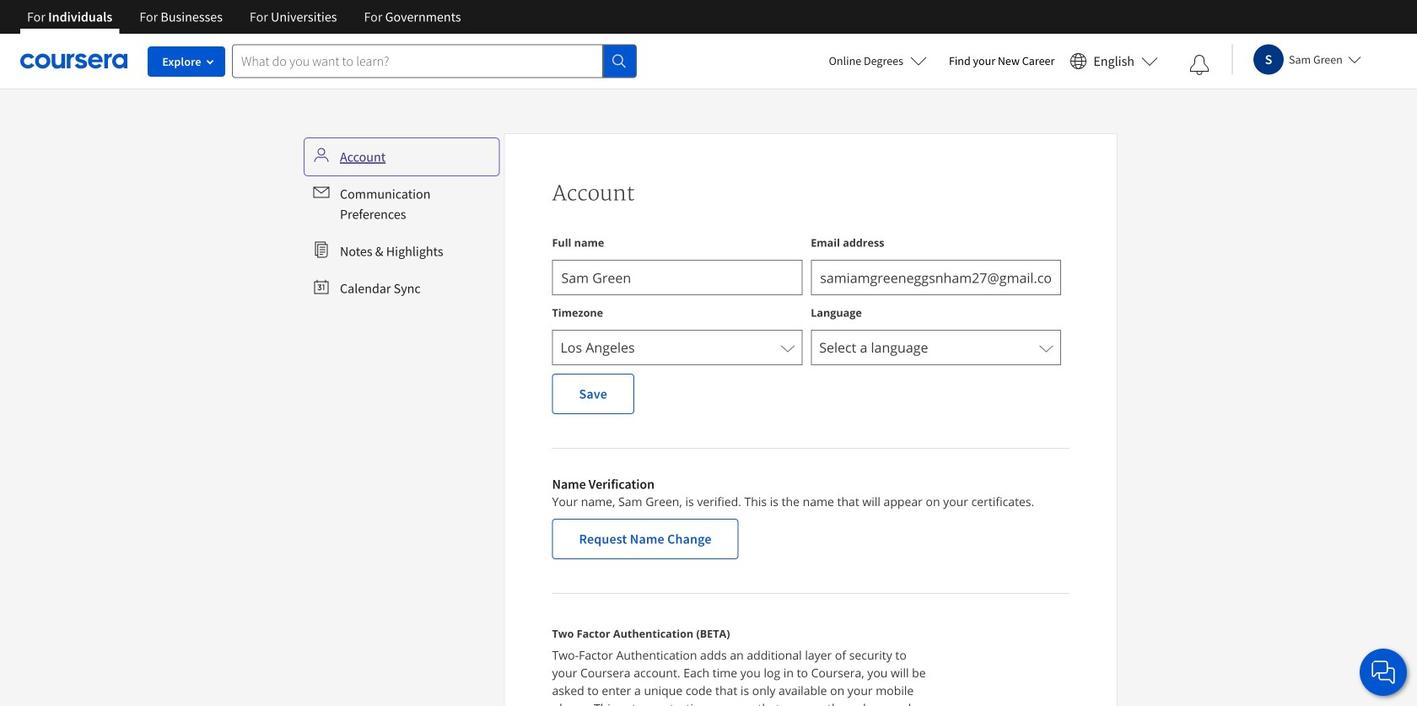 Task type: locate. For each thing, give the bounding box(es) containing it.
What do you want to learn? text field
[[232, 44, 603, 78]]

None text field
[[811, 260, 1061, 295]]

None search field
[[232, 44, 637, 78]]

banner navigation
[[14, 0, 475, 34]]

menu
[[306, 140, 497, 305]]

None text field
[[552, 260, 803, 295]]



Task type: vqa. For each thing, say whether or not it's contained in the screenshot.
paper prototypes are inexpensive; all you need is a pen and paper. they also allow for rapid iteration. because you're only using pen and paper, you can whip up paper prototypes for lots of different ideas quickly.
no



Task type: describe. For each thing, give the bounding box(es) containing it.
coursera image
[[20, 47, 127, 74]]



